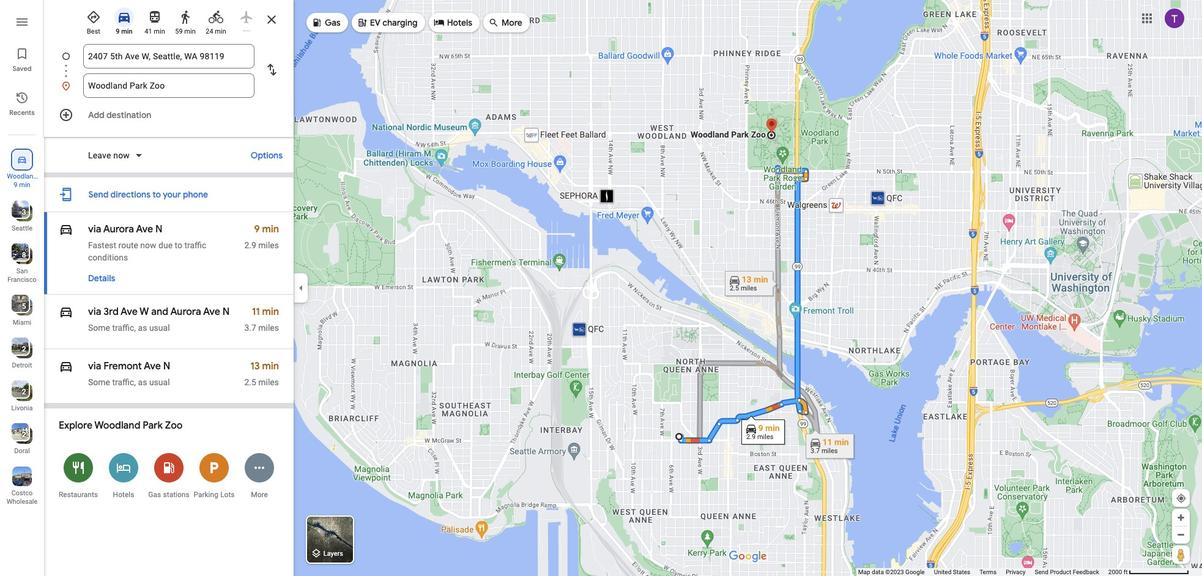 Task type: locate. For each thing, give the bounding box(es) containing it.
9 min up 3
[[14, 181, 30, 189]]

0 vertical spatial some
[[88, 323, 110, 333]]

terms button
[[980, 568, 997, 576]]

0 vertical spatial zoo
[[24, 181, 35, 189]]

more right 
[[502, 17, 523, 28]]

2 for doral
[[22, 431, 26, 439]]

2 vertical spatial via
[[88, 360, 101, 373]]

1 vertical spatial park
[[143, 420, 163, 432]]

2 places element up livonia
[[13, 387, 26, 398]]

via 3rd ave w and aurora ave n some traffic, as usual
[[88, 306, 230, 333]]

1 horizontal spatial gas
[[325, 17, 341, 28]]

 ev charging
[[357, 16, 418, 29]]

9 up '2.9'
[[254, 223, 260, 236]]

n inside via 3rd ave w and aurora ave n some traffic, as usual
[[223, 306, 230, 318]]

1 vertical spatial send
[[1035, 569, 1049, 576]]

 inside list
[[17, 153, 28, 166]]

13
[[251, 360, 260, 373]]

miles for 11
[[258, 323, 279, 333]]

1 vertical spatial 9 min
[[14, 181, 30, 189]]

via left 3rd
[[88, 306, 101, 318]]

min inside 11 min 3.7 miles
[[262, 306, 279, 318]]

0 vertical spatial driving image
[[59, 221, 73, 238]]

3 places element
[[13, 207, 26, 218]]

now right leave
[[113, 151, 130, 160]]

via inside "via aurora ave n fastest route now due to traffic conditions"
[[88, 223, 101, 236]]

directions
[[111, 189, 151, 200]]

2 places element
[[13, 344, 26, 355], [13, 387, 26, 398], [13, 430, 26, 441]]

1 horizontal spatial n
[[163, 360, 170, 373]]

destination
[[106, 110, 151, 121]]

usual up explore woodland park zoo in the left bottom of the page
[[149, 378, 170, 387]]

3 driving image from the top
[[59, 358, 73, 375]]

0 vertical spatial traffic,
[[112, 323, 136, 333]]

1 via from the top
[[88, 223, 101, 236]]

0 horizontal spatial n
[[155, 223, 163, 236]]

 up "woodland park zoo"
[[17, 153, 28, 166]]

miles inside "13 min 2.5 miles"
[[258, 378, 279, 387]]

list item down starting point 2407 5th ave w, seattle, wa 98119 field
[[44, 73, 294, 98]]

2 none field from the top
[[88, 73, 250, 98]]

woodland inside directions main content
[[94, 420, 140, 432]]

2 driving image from the top
[[59, 304, 73, 321]]

list item
[[44, 44, 294, 83], [44, 73, 294, 98]]

2 places element for doral
[[13, 430, 26, 441]]

9 inside  list
[[14, 181, 17, 189]]

3 via from the top
[[88, 360, 101, 373]]

0 horizontal spatial to
[[153, 189, 161, 200]]

0 horizontal spatial more
[[251, 491, 268, 499]]

1 vertical spatial to
[[175, 240, 182, 250]]

as down the fremont
[[138, 378, 147, 387]]

google maps element
[[0, 0, 1202, 576]]

ave left w
[[121, 306, 138, 318]]

2 traffic, from the top
[[112, 378, 136, 387]]

0 vertical spatial 9 min
[[116, 28, 133, 35]]

as inside via 3rd ave w and aurora ave n some traffic, as usual
[[138, 323, 147, 333]]

details button
[[82, 267, 121, 289]]

due
[[159, 240, 173, 250]]

driving image right the 5
[[59, 304, 73, 321]]

miles
[[258, 240, 279, 250], [258, 323, 279, 333], [258, 378, 279, 387]]

via fremont ave n some traffic, as usual
[[88, 360, 170, 387]]

as
[[138, 323, 147, 333], [138, 378, 147, 387]]

hotels
[[447, 17, 472, 28], [113, 491, 134, 499]]

1 horizontal spatial aurora
[[170, 306, 201, 318]]

2 vertical spatial 2 places element
[[13, 430, 26, 441]]

send directions to your phone
[[88, 189, 208, 200]]


[[311, 16, 322, 29]]

1 vertical spatial usual
[[149, 378, 170, 387]]

 for fremont ave n
[[59, 358, 73, 375]]

2 miles from the top
[[258, 323, 279, 333]]

2 places element for livonia
[[13, 387, 26, 398]]

0 vertical spatial gas
[[325, 17, 341, 28]]

to
[[153, 189, 161, 200], [175, 240, 182, 250]]

0 vertical spatial hotels
[[447, 17, 472, 28]]


[[488, 16, 499, 29]]

aurora
[[103, 223, 134, 236], [170, 306, 201, 318]]

0 vertical spatial usual
[[149, 323, 170, 333]]

1 horizontal spatial park
[[143, 420, 163, 432]]

0 horizontal spatial hotels
[[113, 491, 134, 499]]

2 vertical spatial miles
[[258, 378, 279, 387]]

send
[[88, 189, 109, 200], [1035, 569, 1049, 576]]

zoom out image
[[1177, 531, 1186, 540]]

woodland right explore
[[94, 420, 140, 432]]

walking image
[[178, 10, 193, 24]]

2 up detroit
[[22, 345, 26, 354]]

options button
[[245, 144, 289, 166]]

1 as from the top
[[138, 323, 147, 333]]

 right the 5
[[59, 304, 73, 321]]

n up due
[[155, 223, 163, 236]]

1 2 from the top
[[22, 345, 26, 354]]

2 vertical spatial n
[[163, 360, 170, 373]]

0 vertical spatial via
[[88, 223, 101, 236]]

0 vertical spatial to
[[153, 189, 161, 200]]

traffic, down 3rd
[[112, 323, 136, 333]]

2 as from the top
[[138, 378, 147, 387]]

now inside option
[[113, 151, 130, 160]]

and
[[151, 306, 168, 318]]

1 horizontal spatial woodland
[[94, 420, 140, 432]]

traffic,
[[112, 323, 136, 333], [112, 378, 136, 387]]

send inside directions main content
[[88, 189, 109, 200]]

1 horizontal spatial 9 min
[[116, 28, 133, 35]]

1 vertical spatial woodland
[[94, 420, 140, 432]]

miles inside 11 min 3.7 miles
[[258, 323, 279, 333]]

1 vertical spatial 9
[[14, 181, 17, 189]]

0 vertical spatial 2 places element
[[13, 344, 26, 355]]

hotels button
[[101, 445, 146, 506]]

1 horizontal spatial to
[[175, 240, 182, 250]]

send for send directions to your phone
[[88, 189, 109, 200]]

1 vertical spatial none field
[[88, 73, 250, 98]]

seattle
[[12, 225, 32, 233]]

0 vertical spatial as
[[138, 323, 147, 333]]

footer inside google maps element
[[858, 568, 1109, 576]]

0 horizontal spatial park
[[9, 181, 22, 189]]

9 up 3 places element
[[14, 181, 17, 189]]

traffic, inside via 3rd ave w and aurora ave n some traffic, as usual
[[112, 323, 136, 333]]

1 vertical spatial more
[[251, 491, 268, 499]]

2 vertical spatial driving image
[[59, 358, 73, 375]]

driving image right seattle
[[59, 221, 73, 238]]

1 vertical spatial some
[[88, 378, 110, 387]]

saved
[[12, 64, 32, 73]]

1 vertical spatial driving image
[[59, 304, 73, 321]]

cycling image
[[209, 10, 223, 24]]

 hotels
[[434, 16, 472, 29]]

gas left 'stations'
[[148, 491, 161, 499]]

miles inside 9 min 2.9 miles
[[258, 240, 279, 250]]

miles right 2.5
[[258, 378, 279, 387]]

2 up doral
[[22, 431, 26, 439]]

11
[[252, 306, 260, 318]]

ave up route
[[136, 223, 153, 236]]

1 vertical spatial now
[[140, 240, 156, 250]]

min
[[121, 28, 133, 35], [154, 28, 165, 35], [184, 28, 196, 35], [215, 28, 226, 35], [19, 181, 30, 189], [262, 223, 279, 236], [262, 306, 279, 318], [262, 360, 279, 373]]

0 vertical spatial park
[[9, 181, 22, 189]]

options
[[251, 150, 283, 161]]

transit image
[[147, 10, 162, 24]]

0 horizontal spatial aurora
[[103, 223, 134, 236]]

2 vertical spatial 9
[[254, 223, 260, 236]]

0 vertical spatial now
[[113, 151, 130, 160]]

n inside "via aurora ave n fastest route now due to traffic conditions"
[[155, 223, 163, 236]]

None field
[[88, 44, 250, 69], [88, 73, 250, 98]]

2 2 from the top
[[22, 388, 26, 397]]

some down 3rd
[[88, 323, 110, 333]]

zoo inside directions main content
[[165, 420, 183, 432]]

0 vertical spatial woodland
[[7, 173, 37, 181]]

None radio
[[234, 5, 259, 31]]

driving image
[[59, 221, 73, 238], [59, 304, 73, 321], [59, 358, 73, 375]]

 right seattle
[[59, 221, 73, 238]]

2 vertical spatial 2
[[22, 431, 26, 439]]

gas
[[325, 17, 341, 28], [148, 491, 161, 499]]

to left your
[[153, 189, 161, 200]]

none field destination woodland park zoo
[[88, 73, 250, 98]]

1 horizontal spatial now
[[140, 240, 156, 250]]

0 vertical spatial n
[[155, 223, 163, 236]]

41
[[145, 28, 152, 35]]

2 horizontal spatial 9
[[254, 223, 260, 236]]

gas right the 
[[325, 17, 341, 28]]

list
[[44, 44, 294, 98]]

woodland
[[7, 173, 37, 181], [94, 420, 140, 432]]

2 places element up doral
[[13, 430, 26, 441]]

united
[[934, 569, 952, 576]]

2000 ft button
[[1109, 569, 1190, 576]]

1 vertical spatial miles
[[258, 323, 279, 333]]

recents button
[[0, 86, 44, 120]]

more right lots
[[251, 491, 268, 499]]

0 horizontal spatial 9
[[14, 181, 17, 189]]

n right the fremont
[[163, 360, 170, 373]]

1 usual from the top
[[149, 323, 170, 333]]

send inside footer
[[1035, 569, 1049, 576]]

5 places element
[[13, 301, 26, 312]]

footer containing map data ©2023 google
[[858, 568, 1109, 576]]

zoo
[[24, 181, 35, 189], [165, 420, 183, 432]]

1 list item from the top
[[44, 44, 294, 83]]

n for aurora
[[155, 223, 163, 236]]

2 up livonia
[[22, 388, 26, 397]]

1 vertical spatial n
[[223, 306, 230, 318]]

0 vertical spatial aurora
[[103, 223, 134, 236]]

hotels right 
[[447, 17, 472, 28]]

3 2 places element from the top
[[13, 430, 26, 441]]

11 min 3.7 miles
[[244, 306, 279, 333]]


[[357, 16, 368, 29]]

 right detroit
[[59, 358, 73, 375]]

9 inside radio
[[116, 28, 120, 35]]

2 some from the top
[[88, 378, 110, 387]]

traffic, down the fremont
[[112, 378, 136, 387]]

1 vertical spatial hotels
[[113, 491, 134, 499]]

san francisco
[[7, 267, 37, 284]]

aurora right and at the left bottom of the page
[[170, 306, 201, 318]]

2 places element for detroit
[[13, 344, 26, 355]]

now left due
[[140, 240, 156, 250]]

59 min
[[175, 28, 196, 35]]

9 min
[[116, 28, 133, 35], [14, 181, 30, 189]]

miles right 3.7
[[258, 323, 279, 333]]

2 2 places element from the top
[[13, 387, 26, 398]]

2 via from the top
[[88, 306, 101, 318]]

0 vertical spatial send
[[88, 189, 109, 200]]

footer
[[858, 568, 1109, 576]]

24 min radio
[[203, 5, 229, 36]]

2000
[[1109, 569, 1122, 576]]

via for fremont
[[88, 360, 101, 373]]

1 vertical spatial gas
[[148, 491, 161, 499]]

0 horizontal spatial woodland
[[7, 173, 37, 181]]

1 horizontal spatial zoo
[[165, 420, 183, 432]]

traffic, inside via fremont ave n some traffic, as usual
[[112, 378, 136, 387]]

2
[[22, 345, 26, 354], [22, 388, 26, 397], [22, 431, 26, 439]]

0 horizontal spatial 9 min
[[14, 181, 30, 189]]

©2023
[[886, 569, 904, 576]]

via
[[88, 223, 101, 236], [88, 306, 101, 318], [88, 360, 101, 373]]

n
[[155, 223, 163, 236], [223, 306, 230, 318], [163, 360, 170, 373]]

zoo up gas stations button at the left
[[165, 420, 183, 432]]

1 horizontal spatial more
[[502, 17, 523, 28]]

1 miles from the top
[[258, 240, 279, 250]]

some inside via fremont ave n some traffic, as usual
[[88, 378, 110, 387]]

gas inside button
[[148, 491, 161, 499]]

ave inside via fremont ave n some traffic, as usual
[[144, 360, 161, 373]]

hotels left the gas stations
[[113, 491, 134, 499]]

1 vertical spatial via
[[88, 306, 101, 318]]

ave for fremont
[[144, 360, 161, 373]]

detroit
[[12, 362, 32, 370]]

ave right the fremont
[[144, 360, 161, 373]]

1 horizontal spatial hotels
[[447, 17, 472, 28]]

5
[[22, 302, 26, 311]]

min inside option
[[154, 28, 165, 35]]

zoo up 3
[[24, 181, 35, 189]]

send for send product feedback
[[1035, 569, 1049, 576]]

3rd
[[103, 306, 119, 318]]

0 vertical spatial 9
[[116, 28, 120, 35]]

1 traffic, from the top
[[112, 323, 136, 333]]

1 2 places element from the top
[[13, 344, 26, 355]]

1 vertical spatial 2
[[22, 388, 26, 397]]

miami
[[13, 319, 31, 327]]

via inside via 3rd ave w and aurora ave n some traffic, as usual
[[88, 306, 101, 318]]

0 vertical spatial miles
[[258, 240, 279, 250]]

usual down and at the left bottom of the page
[[149, 323, 170, 333]]

1 vertical spatial 2 places element
[[13, 387, 26, 398]]

via inside via fremont ave n some traffic, as usual
[[88, 360, 101, 373]]

aurora up route
[[103, 223, 134, 236]]

1 vertical spatial zoo
[[165, 420, 183, 432]]

gas stations
[[148, 491, 189, 499]]

 more
[[488, 16, 523, 29]]

more
[[502, 17, 523, 28], [251, 491, 268, 499]]

some down the fremont
[[88, 378, 110, 387]]

zoom in image
[[1177, 513, 1186, 523]]

1 horizontal spatial 9
[[116, 28, 120, 35]]

usual inside via 3rd ave w and aurora ave n some traffic, as usual
[[149, 323, 170, 333]]


[[17, 153, 28, 166], [59, 221, 73, 238], [59, 304, 73, 321], [59, 358, 73, 375]]

woodland park zoo
[[7, 173, 37, 189]]

2 places element up detroit
[[13, 344, 26, 355]]

0 horizontal spatial send
[[88, 189, 109, 200]]

privacy button
[[1006, 568, 1026, 576]]

miles right '2.9'
[[258, 240, 279, 250]]

via up fastest
[[88, 223, 101, 236]]

0 horizontal spatial zoo
[[24, 181, 35, 189]]

n for fremont
[[163, 360, 170, 373]]

via left the fremont
[[88, 360, 101, 373]]

driving image right detroit
[[59, 358, 73, 375]]

0 horizontal spatial now
[[113, 151, 130, 160]]

n left 11
[[223, 306, 230, 318]]

2.5
[[244, 378, 256, 387]]

send product feedback button
[[1035, 568, 1100, 576]]

2 horizontal spatial n
[[223, 306, 230, 318]]

 list
[[0, 0, 44, 576]]

9 down driving image
[[116, 28, 120, 35]]

0 vertical spatial none field
[[88, 44, 250, 69]]

ave inside "via aurora ave n fastest route now due to traffic conditions"
[[136, 223, 153, 236]]

1 vertical spatial traffic,
[[112, 378, 136, 387]]

3 miles from the top
[[258, 378, 279, 387]]

1 horizontal spatial send
[[1035, 569, 1049, 576]]

united states
[[934, 569, 971, 576]]

none field down "59"
[[88, 44, 250, 69]]

list item down "59"
[[44, 44, 294, 83]]

as down w
[[138, 323, 147, 333]]

1 none field from the top
[[88, 44, 250, 69]]

send product feedback
[[1035, 569, 1100, 576]]

data
[[872, 569, 884, 576]]

none field down starting point 2407 5th ave w, seattle, wa 98119 field
[[88, 73, 250, 98]]

1 vertical spatial as
[[138, 378, 147, 387]]

0 horizontal spatial gas
[[148, 491, 161, 499]]

park up 3 places element
[[9, 181, 22, 189]]

parking
[[194, 491, 218, 499]]

0 vertical spatial 2
[[22, 345, 26, 354]]

route
[[118, 240, 138, 250]]

list inside google maps element
[[44, 44, 294, 98]]

1 some from the top
[[88, 323, 110, 333]]

aurora inside via 3rd ave w and aurora ave n some traffic, as usual
[[170, 306, 201, 318]]

min inside radio
[[121, 28, 133, 35]]

1 vertical spatial aurora
[[170, 306, 201, 318]]

n inside via fremont ave n some traffic, as usual
[[163, 360, 170, 373]]

park up gas stations button at the left
[[143, 420, 163, 432]]

3 2 from the top
[[22, 431, 26, 439]]

9 min down driving image
[[116, 28, 133, 35]]

2 usual from the top
[[149, 378, 170, 387]]

aurora inside "via aurora ave n fastest route now due to traffic conditions"
[[103, 223, 134, 236]]

0 vertical spatial more
[[502, 17, 523, 28]]

directions main content
[[44, 0, 294, 576]]

wholesale
[[7, 498, 38, 506]]

send left product at the bottom right of page
[[1035, 569, 1049, 576]]

send left the directions
[[88, 189, 109, 200]]

woodland up 3
[[7, 173, 37, 181]]

to right due
[[175, 240, 182, 250]]

1 driving image from the top
[[59, 221, 73, 238]]

 for aurora ave n
[[59, 221, 73, 238]]

more button
[[237, 445, 282, 506]]



Task type: describe. For each thing, give the bounding box(es) containing it.
states
[[953, 569, 971, 576]]

reverse starting point and destination image
[[264, 62, 279, 77]]

lots
[[220, 491, 235, 499]]

gas inside  gas
[[325, 17, 341, 28]]

none field starting point 2407 5th ave w, seattle, wa 98119
[[88, 44, 250, 69]]

9 min inside  list
[[14, 181, 30, 189]]

recents
[[9, 108, 35, 117]]

41 min
[[145, 28, 165, 35]]

as inside via fremont ave n some traffic, as usual
[[138, 378, 147, 387]]

add destination button
[[44, 103, 294, 127]]

9 min inside radio
[[116, 28, 133, 35]]

9 min 2.9 miles
[[244, 223, 279, 250]]

2000 ft
[[1109, 569, 1128, 576]]

more inside  more
[[502, 17, 523, 28]]

best travel modes image
[[86, 10, 101, 24]]

collapse side panel image
[[294, 281, 308, 295]]

ev
[[370, 17, 381, 28]]

miles for 13
[[258, 378, 279, 387]]

explore woodland park zoo
[[59, 420, 183, 432]]

2 for detroit
[[22, 345, 26, 354]]

59 min radio
[[173, 5, 198, 36]]

9 min radio
[[111, 5, 137, 36]]

woodland inside  list
[[7, 173, 37, 181]]

via aurora ave n fastest route now due to traffic conditions
[[88, 223, 206, 263]]

8
[[22, 251, 26, 259]]

stations
[[163, 491, 189, 499]]

13 min 2.5 miles
[[244, 360, 279, 387]]

ave for 3rd
[[121, 306, 138, 318]]

miles for 9
[[258, 240, 279, 250]]

to inside "via aurora ave n fastest route now due to traffic conditions"
[[175, 240, 182, 250]]

explore
[[59, 420, 92, 432]]

24 min
[[206, 28, 226, 35]]

map
[[858, 569, 871, 576]]

doral
[[14, 447, 30, 455]]

Best radio
[[81, 5, 106, 36]]

fastest
[[88, 240, 116, 250]]

parking lots button
[[192, 445, 237, 506]]

flights image
[[239, 10, 254, 24]]


[[434, 16, 445, 29]]

gas stations button
[[146, 445, 192, 506]]

livonia
[[11, 404, 33, 412]]

some inside via 3rd ave w and aurora ave n some traffic, as usual
[[88, 323, 110, 333]]

driving image for aurora ave n
[[59, 221, 73, 238]]

add
[[88, 110, 104, 121]]

ft
[[1124, 569, 1128, 576]]

24
[[206, 28, 213, 35]]

leave now
[[88, 151, 130, 160]]

w
[[140, 306, 149, 318]]

privacy
[[1006, 569, 1026, 576]]

more inside button
[[251, 491, 268, 499]]

driving image for fremont ave n
[[59, 358, 73, 375]]

zoo inside "woodland park zoo"
[[24, 181, 35, 189]]

 gas
[[311, 16, 341, 29]]

costco
[[11, 490, 33, 498]]

fremont
[[103, 360, 142, 373]]

menu image
[[15, 15, 29, 29]]

google
[[906, 569, 925, 576]]

min inside "13 min 2.5 miles"
[[262, 360, 279, 373]]

usual inside via fremont ave n some traffic, as usual
[[149, 378, 170, 387]]

driving image
[[117, 10, 132, 24]]

send directions to your phone button
[[82, 182, 214, 207]]

via for aurora
[[88, 223, 101, 236]]

Destination Woodland Park Zoo field
[[88, 78, 250, 93]]

united states button
[[934, 568, 971, 576]]

park inside "woodland park zoo"
[[9, 181, 22, 189]]

san
[[16, 267, 28, 275]]

add destination
[[88, 110, 151, 121]]

ave for aurora
[[136, 223, 153, 236]]

now inside "via aurora ave n fastest route now due to traffic conditions"
[[140, 240, 156, 250]]

saved button
[[0, 42, 44, 76]]

leave now button
[[83, 149, 148, 164]]

59
[[175, 28, 183, 35]]

via for 3rd
[[88, 306, 101, 318]]

leave now option
[[88, 149, 132, 162]]

conditions
[[88, 253, 128, 263]]

best
[[87, 28, 100, 35]]

driving image for 3rd ave w and aurora ave n
[[59, 304, 73, 321]]

9 inside 9 min 2.9 miles
[[254, 223, 260, 236]]

layers
[[324, 550, 343, 558]]

feedback
[[1073, 569, 1100, 576]]

charging
[[383, 17, 418, 28]]

2 list item from the top
[[44, 73, 294, 98]]

francisco
[[7, 276, 37, 284]]

41 min radio
[[142, 5, 168, 36]]

leave
[[88, 151, 111, 160]]

3.7
[[244, 323, 256, 333]]

restaurants
[[59, 491, 98, 499]]

min inside 9 min 2.9 miles
[[262, 223, 279, 236]]

restaurants button
[[56, 445, 101, 506]]

min inside radio
[[184, 28, 196, 35]]

park inside directions main content
[[143, 420, 163, 432]]

google account: tyler black  
(blacklashes1000@gmail.com) image
[[1165, 8, 1185, 28]]

to inside send directions to your phone button
[[153, 189, 161, 200]]

min inside option
[[215, 28, 226, 35]]

close directions image
[[264, 12, 279, 27]]

your
[[163, 189, 181, 200]]

ave left 11
[[203, 306, 220, 318]]

2.9
[[244, 240, 256, 250]]

phone
[[183, 189, 208, 200]]

parking lots
[[194, 491, 235, 499]]

costco wholesale button
[[0, 462, 44, 509]]

8 places element
[[13, 250, 26, 261]]

2 for livonia
[[22, 388, 26, 397]]

3
[[22, 208, 26, 217]]

show street view coverage image
[[1172, 546, 1190, 564]]

hotels inside hotels 'button'
[[113, 491, 134, 499]]

traffic
[[184, 240, 206, 250]]

costco wholesale
[[7, 490, 38, 506]]

terms
[[980, 569, 997, 576]]

min inside  list
[[19, 181, 30, 189]]

show your location image
[[1176, 493, 1187, 504]]

Starting point 2407 5th Ave W, Seattle, WA 98119 field
[[88, 49, 250, 64]]

product
[[1050, 569, 1072, 576]]

hotels inside  hotels
[[447, 17, 472, 28]]

 for 3rd ave w and aurora ave n
[[59, 304, 73, 321]]



Task type: vqa. For each thing, say whether or not it's contained in the screenshot.


